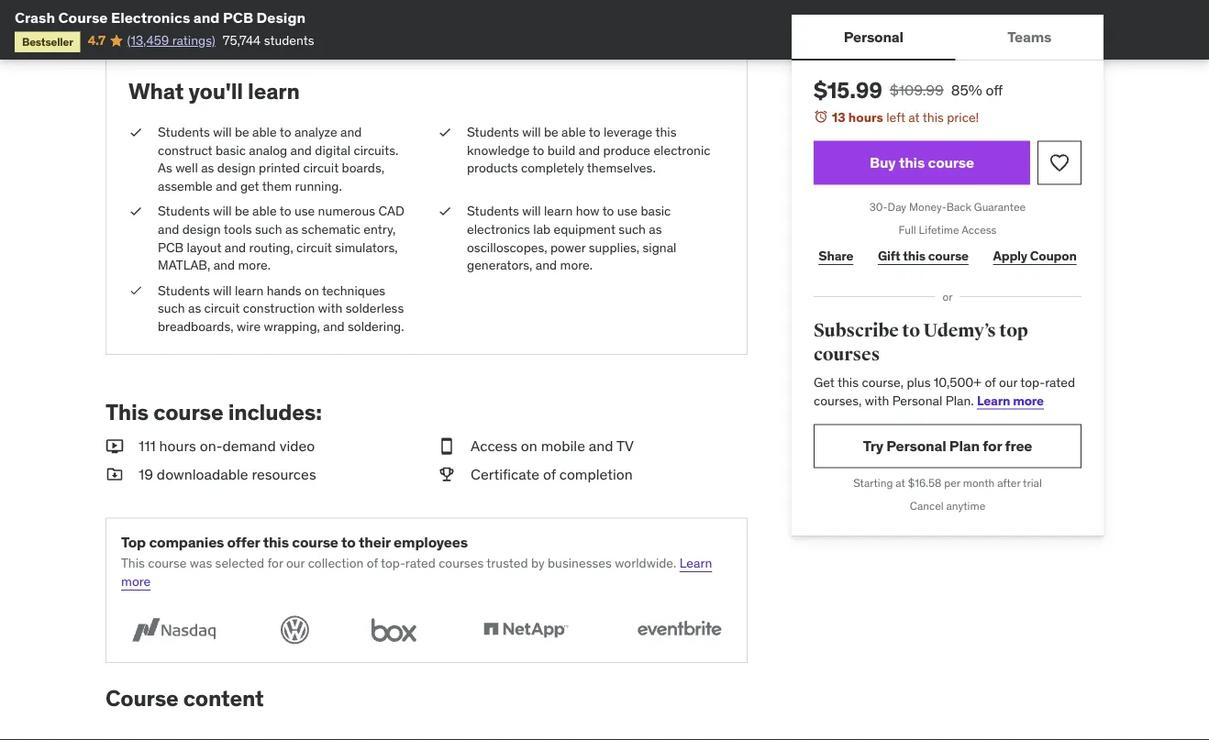 Task type: locate. For each thing, give the bounding box(es) containing it.
basic left "analog"
[[216, 142, 246, 158]]

small image
[[438, 437, 456, 457], [106, 465, 124, 485]]

2 more. from the left
[[560, 257, 593, 274]]

be up "analog"
[[235, 124, 249, 140]]

tab list
[[792, 15, 1104, 61]]

learn more down "employees"
[[121, 556, 713, 590]]

off
[[986, 80, 1004, 99]]

1 use from the left
[[295, 203, 315, 220]]

use for numerous
[[295, 203, 315, 220]]

use for basic
[[618, 203, 638, 220]]

construction
[[243, 300, 315, 317]]

2 vertical spatial personal
[[887, 437, 947, 456]]

personal inside 'link'
[[887, 437, 947, 456]]

crash course electronics and pcb design
[[15, 8, 306, 27]]

at
[[909, 109, 920, 125], [896, 476, 906, 491]]

2 vertical spatial learn
[[235, 282, 264, 299]]

0 horizontal spatial of
[[367, 556, 378, 572]]

pcb up 75,744
[[223, 8, 253, 27]]

electronics
[[467, 221, 531, 238]]

1 vertical spatial learn more link
[[121, 556, 713, 590]]

1 horizontal spatial more
[[1014, 392, 1045, 409]]

to up "analog"
[[280, 124, 292, 140]]

xsmall image
[[129, 123, 143, 141], [438, 123, 453, 141], [129, 282, 143, 300]]

0 vertical spatial basic
[[216, 142, 246, 158]]

and down analyze
[[291, 142, 312, 158]]

1 vertical spatial more
[[121, 574, 151, 590]]

more. inside students will be able to use numerous cad and design tools such as schematic entry, pcb layout and routing, circuit simulators, matlab, and more.
[[238, 257, 271, 274]]

how
[[576, 203, 600, 220]]

learn right worldwide. at the right bottom of the page
[[680, 556, 713, 572]]

able inside students will be able to use numerous cad and design tools such as schematic entry, pcb layout and routing, circuit simulators, matlab, and more.
[[253, 203, 277, 220]]

this up courses,
[[838, 374, 859, 391]]

of right 10,500+
[[985, 374, 997, 391]]

1 horizontal spatial pcb
[[223, 8, 253, 27]]

0 vertical spatial learn
[[248, 78, 300, 105]]

circuit up breadboards, at the left of the page
[[204, 300, 240, 317]]

as up signal
[[649, 221, 662, 238]]

access
[[962, 223, 997, 237], [471, 437, 518, 456]]

1 horizontal spatial small image
[[438, 465, 456, 485]]

1 vertical spatial courses
[[439, 556, 484, 572]]

be up tools
[[235, 203, 249, 220]]

this
[[923, 109, 945, 125], [656, 124, 677, 140], [900, 153, 925, 172], [904, 248, 926, 264], [838, 374, 859, 391], [263, 533, 289, 552]]

0 horizontal spatial learn more link
[[121, 556, 713, 590]]

our inside get this course, plus 10,500+ of our top-rated courses, with personal plan.
[[1000, 374, 1018, 391]]

0 horizontal spatial more
[[121, 574, 151, 590]]

0 horizontal spatial hours
[[159, 437, 196, 456]]

such up breadboards, at the left of the page
[[158, 300, 185, 317]]

will up breadboards, at the left of the page
[[213, 282, 232, 299]]

learn more up free
[[978, 392, 1045, 409]]

to down 'them'
[[280, 203, 292, 220]]

students inside students will learn hands on techniques such as circuit construction with solderless breadboards, wire wrapping, and soldering.
[[158, 282, 210, 299]]

able inside the students will be able to analyze and construct basic analog and digital circuits. as well as design printed circuit boards, assemble and get them running.
[[253, 124, 277, 140]]

as inside students will be able to use numerous cad and design tools such as schematic entry, pcb layout and routing, circuit simulators, matlab, and more.
[[286, 221, 299, 238]]

course,
[[862, 374, 904, 391]]

well
[[176, 160, 198, 176]]

course down lifetime
[[929, 248, 969, 264]]

and down layout
[[214, 257, 235, 274]]

1 vertical spatial rated
[[406, 556, 436, 572]]

13
[[833, 109, 846, 125]]

our right 10,500+
[[1000, 374, 1018, 391]]

design
[[257, 8, 306, 27]]

with inside students will learn hands on techniques such as circuit construction with solderless breadboards, wire wrapping, and soldering.
[[318, 300, 343, 317]]

hours right 111
[[159, 437, 196, 456]]

0 vertical spatial of
[[985, 374, 997, 391]]

2 xsmall image from the left
[[438, 203, 453, 221]]

1 vertical spatial design
[[182, 221, 221, 238]]

this
[[106, 398, 149, 426], [121, 556, 145, 572]]

1 more. from the left
[[238, 257, 271, 274]]

learn for students will learn how to use basic electronics lab equipment such as oscilloscopes, power supplies, signal generators, and more.
[[544, 203, 573, 220]]

teams
[[1008, 27, 1052, 46]]

top- down their
[[381, 556, 406, 572]]

will up lab at the top left of the page
[[523, 203, 541, 220]]

students up knowledge
[[467, 124, 519, 140]]

students for students will learn hands on techniques such as circuit construction with solderless breadboards, wire wrapping, and soldering.
[[158, 282, 210, 299]]

for
[[983, 437, 1003, 456], [268, 556, 283, 572]]

and down techniques
[[323, 318, 345, 335]]

and up ratings) in the top of the page
[[194, 8, 220, 27]]

personal up $15.99
[[844, 27, 904, 46]]

1 horizontal spatial hours
[[849, 109, 884, 125]]

0 horizontal spatial our
[[286, 556, 305, 572]]

0 vertical spatial our
[[1000, 374, 1018, 391]]

0 horizontal spatial small image
[[106, 437, 124, 457]]

learn up construction at the top
[[235, 282, 264, 299]]

to left leverage
[[589, 124, 601, 140]]

eventbrite image
[[627, 613, 733, 648]]

1 vertical spatial access
[[471, 437, 518, 456]]

0 horizontal spatial such
[[158, 300, 185, 317]]

try personal plan for free
[[864, 437, 1033, 456]]

and
[[194, 8, 220, 27], [341, 124, 362, 140], [291, 142, 312, 158], [579, 142, 600, 158], [216, 178, 237, 194], [158, 221, 179, 238], [225, 239, 246, 256], [214, 257, 235, 274], [536, 257, 557, 274], [323, 318, 345, 335], [589, 437, 614, 456]]

0 horizontal spatial with
[[318, 300, 343, 317]]

design up layout
[[182, 221, 221, 238]]

2 use from the left
[[618, 203, 638, 220]]

1 vertical spatial hours
[[159, 437, 196, 456]]

to inside subscribe to udemy's top courses
[[903, 320, 921, 342]]

will down you'll
[[213, 124, 232, 140]]

to right how
[[603, 203, 615, 220]]

demand
[[223, 437, 276, 456]]

19 downloadable resources
[[139, 465, 316, 484]]

top- down top
[[1021, 374, 1046, 391]]

top-
[[1021, 374, 1046, 391], [381, 556, 406, 572]]

rated
[[1046, 374, 1076, 391], [406, 556, 436, 572]]

of down access on mobile and tv
[[543, 465, 556, 484]]

this up 111
[[106, 398, 149, 426]]

students will be able to use numerous cad and design tools such as schematic entry, pcb layout and routing, circuit simulators, matlab, and more.
[[158, 203, 405, 274]]

1 vertical spatial learn
[[680, 556, 713, 572]]

0 vertical spatial design
[[217, 160, 256, 176]]

1 vertical spatial circuit
[[297, 239, 332, 256]]

will inside students will learn hands on techniques such as circuit construction with solderless breadboards, wire wrapping, and soldering.
[[213, 282, 232, 299]]

will for construction
[[213, 282, 232, 299]]

this for this course includes:
[[106, 398, 149, 426]]

learn up lab at the top left of the page
[[544, 203, 573, 220]]

and down tools
[[225, 239, 246, 256]]

access down back
[[962, 223, 997, 237]]

0 vertical spatial small image
[[438, 437, 456, 457]]

xsmall image for students will be able to analyze and construct basic analog and digital circuits. as well as design printed circuit boards, assemble and get them running.
[[129, 123, 143, 141]]

use inside students will learn how to use basic electronics lab equipment such as oscilloscopes, power supplies, signal generators, and more.
[[618, 203, 638, 220]]

0 horizontal spatial pcb
[[158, 239, 184, 256]]

more inside learn more
[[121, 574, 151, 590]]

tab list containing personal
[[792, 15, 1104, 61]]

0 vertical spatial personal
[[844, 27, 904, 46]]

2 horizontal spatial such
[[619, 221, 646, 238]]

1 horizontal spatial for
[[983, 437, 1003, 456]]

0 vertical spatial more
[[1014, 392, 1045, 409]]

and inside students will learn hands on techniques such as circuit construction with solderless breadboards, wire wrapping, and soldering.
[[323, 318, 345, 335]]

to inside students will be able to use numerous cad and design tools such as schematic entry, pcb layout and routing, circuit simulators, matlab, and more.
[[280, 203, 292, 220]]

access up certificate
[[471, 437, 518, 456]]

1 vertical spatial at
[[896, 476, 906, 491]]

85%
[[952, 80, 983, 99]]

students for students will be able to use numerous cad and design tools such as schematic entry, pcb layout and routing, circuit simulators, matlab, and more.
[[158, 203, 210, 220]]

more for subscribe to udemy's top courses
[[1014, 392, 1045, 409]]

will inside students will learn how to use basic electronics lab equipment such as oscilloscopes, power supplies, signal generators, and more.
[[523, 203, 541, 220]]

course up back
[[929, 153, 975, 172]]

2 vertical spatial of
[[367, 556, 378, 572]]

small image for certificate
[[438, 465, 456, 485]]

money-
[[910, 200, 947, 214]]

able inside students will be able to leverage this knowledge to build and produce electronic products completely themselves.
[[562, 124, 586, 140]]

1 vertical spatial for
[[268, 556, 283, 572]]

small image left certificate
[[438, 465, 456, 485]]

matlab,
[[158, 257, 211, 274]]

entry,
[[364, 221, 396, 238]]

at left $16.58
[[896, 476, 906, 491]]

such up supplies,
[[619, 221, 646, 238]]

students for students will be able to leverage this knowledge to build and produce electronic products completely themselves.
[[467, 124, 519, 140]]

or
[[943, 290, 953, 304]]

this right buy
[[900, 153, 925, 172]]

0 horizontal spatial on
[[305, 282, 319, 299]]

able for build
[[562, 124, 586, 140]]

hours for 111
[[159, 437, 196, 456]]

for inside try personal plan for free 'link'
[[983, 437, 1003, 456]]

use down running.
[[295, 203, 315, 220]]

circuit down schematic
[[297, 239, 332, 256]]

personal down plus
[[893, 392, 943, 409]]

1 horizontal spatial courses
[[814, 343, 881, 366]]

13 hours left at this price!
[[833, 109, 980, 125]]

1 vertical spatial small image
[[438, 465, 456, 485]]

1 horizontal spatial basic
[[641, 203, 671, 220]]

1 horizontal spatial rated
[[1046, 374, 1076, 391]]

for left free
[[983, 437, 1003, 456]]

small image left 111
[[106, 437, 124, 457]]

and right build
[[579, 142, 600, 158]]

learn
[[248, 78, 300, 105], [544, 203, 573, 220], [235, 282, 264, 299]]

alarm image
[[814, 109, 829, 124]]

0 vertical spatial for
[[983, 437, 1003, 456]]

with inside get this course, plus 10,500+ of our top-rated courses, with personal plan.
[[866, 392, 890, 409]]

use up supplies,
[[618, 203, 638, 220]]

this down top
[[121, 556, 145, 572]]

students up construct
[[158, 124, 210, 140]]

0 horizontal spatial courses
[[439, 556, 484, 572]]

circuit inside students will be able to use numerous cad and design tools such as schematic entry, pcb layout and routing, circuit simulators, matlab, and more.
[[297, 239, 332, 256]]

as
[[201, 160, 214, 176], [286, 221, 299, 238], [649, 221, 662, 238], [188, 300, 201, 317]]

0 vertical spatial access
[[962, 223, 997, 237]]

(13,459 ratings)
[[127, 32, 216, 49]]

with for personal
[[866, 392, 890, 409]]

at right left
[[909, 109, 920, 125]]

1 horizontal spatial top-
[[1021, 374, 1046, 391]]

gift
[[879, 248, 901, 264]]

students down matlab,
[[158, 282, 210, 299]]

xsmall image for students will learn how to use basic electronics lab equipment such as oscilloscopes, power supplies, signal generators, and more.
[[438, 203, 453, 221]]

design inside the students will be able to analyze and construct basic analog and digital circuits. as well as design printed circuit boards, assemble and get them running.
[[217, 160, 256, 176]]

1 horizontal spatial learn more link
[[978, 392, 1045, 409]]

use
[[295, 203, 315, 220], [618, 203, 638, 220]]

basic up signal
[[641, 203, 671, 220]]

0 vertical spatial pcb
[[223, 8, 253, 27]]

0 vertical spatial this
[[106, 398, 149, 426]]

1 horizontal spatial more.
[[560, 257, 593, 274]]

students down assemble
[[158, 203, 210, 220]]

courses inside subscribe to udemy's top courses
[[814, 343, 881, 366]]

box image
[[364, 613, 425, 648]]

this inside get this course, plus 10,500+ of our top-rated courses, with personal plan.
[[838, 374, 859, 391]]

0 horizontal spatial more.
[[238, 257, 271, 274]]

with for solderless
[[318, 300, 343, 317]]

hours for 13
[[849, 109, 884, 125]]

personal up $16.58
[[887, 437, 947, 456]]

subscribe
[[814, 320, 899, 342]]

students inside students will be able to leverage this knowledge to build and produce electronic products completely themselves.
[[467, 124, 519, 140]]

0 horizontal spatial small image
[[106, 465, 124, 485]]

themselves.
[[587, 160, 656, 176]]

with
[[318, 300, 343, 317], [866, 392, 890, 409]]

buy this course
[[870, 153, 975, 172]]

0 vertical spatial rated
[[1046, 374, 1076, 391]]

such inside students will learn hands on techniques such as circuit construction with solderless breadboards, wire wrapping, and soldering.
[[158, 300, 185, 317]]

course down nasdaq image
[[106, 685, 179, 712]]

on inside students will learn hands on techniques such as circuit construction with solderless breadboards, wire wrapping, and soldering.
[[305, 282, 319, 299]]

apply coupon
[[994, 248, 1077, 264]]

course up the '4.7'
[[58, 8, 108, 27]]

0 vertical spatial learn more link
[[978, 392, 1045, 409]]

more. down power on the top left of page
[[560, 257, 593, 274]]

pcb up matlab,
[[158, 239, 184, 256]]

plus
[[907, 374, 931, 391]]

this inside button
[[900, 153, 925, 172]]

cad
[[379, 203, 405, 220]]

1 vertical spatial learn more
[[121, 556, 713, 590]]

power
[[551, 239, 586, 256]]

0 vertical spatial with
[[318, 300, 343, 317]]

0 vertical spatial learn more
[[978, 392, 1045, 409]]

and up digital
[[341, 124, 362, 140]]

1 horizontal spatial small image
[[438, 437, 456, 457]]

completely
[[522, 160, 585, 176]]

analyze
[[295, 124, 338, 140]]

wrapping,
[[264, 318, 320, 335]]

xsmall image for students will be able to leverage this knowledge to build and produce electronic products completely themselves.
[[438, 123, 453, 141]]

solderless
[[346, 300, 404, 317]]

1 vertical spatial small image
[[106, 465, 124, 485]]

this inside students will be able to leverage this knowledge to build and produce electronic products completely themselves.
[[656, 124, 677, 140]]

hours right 13
[[849, 109, 884, 125]]

1 horizontal spatial xsmall image
[[438, 203, 453, 221]]

to left udemy's
[[903, 320, 921, 342]]

0 horizontal spatial xsmall image
[[129, 203, 143, 221]]

their
[[359, 533, 391, 552]]

able up "analog"
[[253, 124, 277, 140]]

2 horizontal spatial of
[[985, 374, 997, 391]]

learn inside learn more
[[680, 556, 713, 572]]

more up free
[[1014, 392, 1045, 409]]

0 vertical spatial on
[[305, 282, 319, 299]]

will inside students will be able to use numerous cad and design tools such as schematic entry, pcb layout and routing, circuit simulators, matlab, and more.
[[213, 203, 232, 220]]

be inside students will be able to use numerous cad and design tools such as schematic entry, pcb layout and routing, circuit simulators, matlab, and more.
[[235, 203, 249, 220]]

with down techniques
[[318, 300, 343, 317]]

students inside students will learn how to use basic electronics lab equipment such as oscilloscopes, power supplies, signal generators, and more.
[[467, 203, 519, 220]]

course up on-
[[153, 398, 224, 426]]

0 vertical spatial courses
[[814, 343, 881, 366]]

and inside students will be able to leverage this knowledge to build and produce electronic products completely themselves.
[[579, 142, 600, 158]]

1 horizontal spatial access
[[962, 223, 997, 237]]

and down power on the top left of page
[[536, 257, 557, 274]]

to up completely
[[533, 142, 545, 158]]

month
[[964, 476, 995, 491]]

course content
[[106, 685, 264, 712]]

this for this course was selected for our collection of top-rated courses trusted by businesses worldwide.
[[121, 556, 145, 572]]

learn for students will learn hands on techniques such as circuit construction with solderless breadboards, wire wrapping, and soldering.
[[235, 282, 264, 299]]

electronic
[[654, 142, 711, 158]]

construct
[[158, 142, 213, 158]]

learn for what you'll learn
[[248, 78, 300, 105]]

1 horizontal spatial with
[[866, 392, 890, 409]]

students inside students will be able to use numerous cad and design tools such as schematic entry, pcb layout and routing, circuit simulators, matlab, and more.
[[158, 203, 210, 220]]

0 horizontal spatial learn more
[[121, 556, 713, 590]]

basic
[[216, 142, 246, 158], [641, 203, 671, 220]]

able up build
[[562, 124, 586, 140]]

0 vertical spatial top-
[[1021, 374, 1046, 391]]

1 xsmall image from the left
[[129, 203, 143, 221]]

able for design
[[253, 203, 277, 220]]

will for analog
[[213, 124, 232, 140]]

1 vertical spatial this
[[121, 556, 145, 572]]

0 horizontal spatial at
[[896, 476, 906, 491]]

this up electronic
[[656, 124, 677, 140]]

for down top companies offer this course to their employees
[[268, 556, 283, 572]]

small image
[[106, 437, 124, 457], [438, 465, 456, 485]]

signal
[[643, 239, 677, 256]]

more down top
[[121, 574, 151, 590]]

will up knowledge
[[523, 124, 541, 140]]

0 horizontal spatial use
[[295, 203, 315, 220]]

products
[[467, 160, 518, 176]]

offer
[[227, 533, 260, 552]]

students
[[158, 124, 210, 140], [467, 124, 519, 140], [158, 203, 210, 220], [467, 203, 519, 220], [158, 282, 210, 299]]

courses
[[814, 343, 881, 366], [439, 556, 484, 572]]

learn inside students will learn how to use basic electronics lab equipment such as oscilloscopes, power supplies, signal generators, and more.
[[544, 203, 573, 220]]

on left mobile
[[521, 437, 538, 456]]

with down course,
[[866, 392, 890, 409]]

learn inside students will learn hands on techniques such as circuit construction with solderless breadboards, wire wrapping, and soldering.
[[235, 282, 264, 299]]

use inside students will be able to use numerous cad and design tools such as schematic entry, pcb layout and routing, circuit simulators, matlab, and more.
[[295, 203, 315, 220]]

such up routing,
[[255, 221, 282, 238]]

trial
[[1024, 476, 1043, 491]]

will inside students will be able to leverage this knowledge to build and produce electronic products completely themselves.
[[523, 124, 541, 140]]

be for build
[[544, 124, 559, 140]]

lab
[[534, 221, 551, 238]]

1 vertical spatial basic
[[641, 203, 671, 220]]

1 horizontal spatial our
[[1000, 374, 1018, 391]]

1 horizontal spatial use
[[618, 203, 638, 220]]

apply coupon button
[[989, 238, 1082, 275]]

1 horizontal spatial of
[[543, 465, 556, 484]]

learn more link down "employees"
[[121, 556, 713, 590]]

2 vertical spatial circuit
[[204, 300, 240, 317]]

such inside students will learn how to use basic electronics lab equipment such as oscilloscopes, power supplies, signal generators, and more.
[[619, 221, 646, 238]]

oscilloscopes,
[[467, 239, 548, 256]]

1 vertical spatial personal
[[893, 392, 943, 409]]

1 vertical spatial pcb
[[158, 239, 184, 256]]

on right hands
[[305, 282, 319, 299]]

able down 'them'
[[253, 203, 277, 220]]

of down their
[[367, 556, 378, 572]]

personal inside get this course, plus 10,500+ of our top-rated courses, with personal plan.
[[893, 392, 943, 409]]

be inside the students will be able to analyze and construct basic analog and digital circuits. as well as design printed circuit boards, assemble and get them running.
[[235, 124, 249, 140]]

students up electronics
[[467, 203, 519, 220]]

0 horizontal spatial learn
[[680, 556, 713, 572]]

digital
[[315, 142, 351, 158]]

to up the collection
[[342, 533, 356, 552]]

0 horizontal spatial top-
[[381, 556, 406, 572]]

be inside students will be able to leverage this knowledge to build and produce electronic products completely themselves.
[[544, 124, 559, 140]]

0 vertical spatial small image
[[106, 437, 124, 457]]

0 horizontal spatial basic
[[216, 142, 246, 158]]

students will be able to leverage this knowledge to build and produce electronic products completely themselves.
[[467, 124, 711, 176]]

selected
[[215, 556, 264, 572]]

as right well
[[201, 160, 214, 176]]

able for analog
[[253, 124, 277, 140]]

1 vertical spatial with
[[866, 392, 890, 409]]

1 horizontal spatial learn
[[978, 392, 1011, 409]]

xsmall image
[[129, 203, 143, 221], [438, 203, 453, 221]]

by
[[531, 556, 545, 572]]

more.
[[238, 257, 271, 274], [560, 257, 593, 274]]

learn right the 'plan.'
[[978, 392, 1011, 409]]

design up get
[[217, 160, 256, 176]]

crash
[[15, 8, 55, 27]]

volkswagen image
[[275, 613, 315, 648]]

on
[[305, 282, 319, 299], [521, 437, 538, 456]]

1 horizontal spatial at
[[909, 109, 920, 125]]

students inside the students will be able to analyze and construct basic analog and digital circuits. as well as design printed circuit boards, assemble and get them running.
[[158, 124, 210, 140]]

0 vertical spatial circuit
[[303, 160, 339, 176]]

$15.99 $109.99 85% off
[[814, 76, 1004, 104]]

1 vertical spatial our
[[286, 556, 305, 572]]

top
[[1000, 320, 1029, 342]]

1 horizontal spatial such
[[255, 221, 282, 238]]

1 vertical spatial top-
[[381, 556, 406, 572]]

111 hours on-demand video
[[139, 437, 315, 456]]

learn more link up free
[[978, 392, 1045, 409]]

as up routing,
[[286, 221, 299, 238]]

0 vertical spatial learn
[[978, 392, 1011, 409]]

ratings)
[[172, 32, 216, 49]]

0 vertical spatial hours
[[849, 109, 884, 125]]

equipment
[[554, 221, 616, 238]]

our down top companies offer this course to their employees
[[286, 556, 305, 572]]

be up build
[[544, 124, 559, 140]]

course down companies
[[148, 556, 187, 572]]

pcb
[[223, 8, 253, 27], [158, 239, 184, 256]]

will inside the students will be able to analyze and construct basic analog and digital circuits. as well as design printed circuit boards, assemble and get them running.
[[213, 124, 232, 140]]

as up breadboards, at the left of the page
[[188, 300, 201, 317]]

0 horizontal spatial rated
[[406, 556, 436, 572]]

1 horizontal spatial learn more
[[978, 392, 1045, 409]]

will for design
[[213, 203, 232, 220]]

0 horizontal spatial access
[[471, 437, 518, 456]]

them
[[262, 178, 292, 194]]



Task type: describe. For each thing, give the bounding box(es) containing it.
starting
[[854, 476, 894, 491]]

4.7
[[88, 32, 106, 49]]

left
[[887, 109, 906, 125]]

schematic
[[302, 221, 361, 238]]

price!
[[948, 109, 980, 125]]

you'll
[[189, 78, 243, 105]]

anytime
[[947, 499, 986, 513]]

produce
[[604, 142, 651, 158]]

knowledge
[[467, 142, 530, 158]]

0 vertical spatial at
[[909, 109, 920, 125]]

access inside 30-day money-back guarantee full lifetime access
[[962, 223, 997, 237]]

$15.99
[[814, 76, 883, 104]]

basic inside the students will be able to analyze and construct basic analog and digital circuits. as well as design printed circuit boards, assemble and get them running.
[[216, 142, 246, 158]]

learn more link for top companies offer this course to their employees
[[121, 556, 713, 590]]

as inside students will learn how to use basic electronics lab equipment such as oscilloscopes, power supplies, signal generators, and more.
[[649, 221, 662, 238]]

design inside students will be able to use numerous cad and design tools such as schematic entry, pcb layout and routing, circuit simulators, matlab, and more.
[[182, 221, 221, 238]]

will for build
[[523, 124, 541, 140]]

soldering.
[[348, 318, 404, 335]]

running.
[[295, 178, 342, 194]]

rated inside get this course, plus 10,500+ of our top-rated courses, with personal plan.
[[1046, 374, 1076, 391]]

top companies offer this course to their employees
[[121, 533, 468, 552]]

111
[[139, 437, 156, 456]]

1 horizontal spatial on
[[521, 437, 538, 456]]

students will learn how to use basic electronics lab equipment such as oscilloscopes, power supplies, signal generators, and more.
[[467, 203, 677, 274]]

course inside button
[[929, 153, 975, 172]]

get this course, plus 10,500+ of our top-rated courses, with personal plan.
[[814, 374, 1076, 409]]

on-
[[200, 437, 223, 456]]

learn more link for subscribe to udemy's top courses
[[978, 392, 1045, 409]]

learn more for top companies offer this course to their employees
[[121, 556, 713, 590]]

this course includes:
[[106, 398, 322, 426]]

circuits.
[[354, 142, 399, 158]]

more. inside students will learn how to use basic electronics lab equipment such as oscilloscopes, power supplies, signal generators, and more.
[[560, 257, 593, 274]]

(13,459
[[127, 32, 169, 49]]

breadboards,
[[158, 318, 234, 335]]

learn more for subscribe to udemy's top courses
[[978, 392, 1045, 409]]

learn for top companies offer this course to their employees
[[680, 556, 713, 572]]

students will learn hands on techniques such as circuit construction with solderless breadboards, wire wrapping, and soldering.
[[158, 282, 404, 335]]

gift this course link
[[874, 238, 974, 275]]

19
[[139, 465, 153, 484]]

course up the collection
[[292, 533, 339, 552]]

electronics
[[111, 8, 190, 27]]

top- inside get this course, plus 10,500+ of our top-rated courses, with personal plan.
[[1021, 374, 1046, 391]]

30-day money-back guarantee full lifetime access
[[870, 200, 1027, 237]]

assemble
[[158, 178, 213, 194]]

to inside the students will be able to analyze and construct basic analog and digital circuits. as well as design printed circuit boards, assemble and get them running.
[[280, 124, 292, 140]]

nasdaq image
[[121, 613, 227, 648]]

tv
[[617, 437, 634, 456]]

be for analog
[[235, 124, 249, 140]]

xsmall image for students will be able to use numerous cad and design tools such as schematic entry, pcb layout and routing, circuit simulators, matlab, and more.
[[129, 203, 143, 221]]

try personal plan for free link
[[814, 425, 1082, 469]]

access on mobile and tv
[[471, 437, 634, 456]]

day
[[888, 200, 907, 214]]

collection
[[308, 556, 364, 572]]

per
[[945, 476, 961, 491]]

analog
[[249, 142, 288, 158]]

this right gift
[[904, 248, 926, 264]]

was
[[190, 556, 212, 572]]

certificate of completion
[[471, 465, 633, 484]]

printed
[[259, 160, 300, 176]]

of inside get this course, plus 10,500+ of our top-rated courses, with personal plan.
[[985, 374, 997, 391]]

coupon
[[1031, 248, 1077, 264]]

students for students will learn how to use basic electronics lab equipment such as oscilloscopes, power supplies, signal generators, and more.
[[467, 203, 519, 220]]

as inside students will learn hands on techniques such as circuit construction with solderless breadboards, wire wrapping, and soldering.
[[188, 300, 201, 317]]

1 vertical spatial course
[[106, 685, 179, 712]]

boards,
[[342, 160, 385, 176]]

circuit inside students will learn hands on techniques such as circuit construction with solderless breadboards, wire wrapping, and soldering.
[[204, 300, 240, 317]]

learn for subscribe to udemy's top courses
[[978, 392, 1011, 409]]

basic inside students will learn how to use basic electronics lab equipment such as oscilloscopes, power supplies, signal generators, and more.
[[641, 203, 671, 220]]

starting at $16.58 per month after trial cancel anytime
[[854, 476, 1043, 513]]

generators,
[[467, 257, 533, 274]]

pcb inside students will be able to use numerous cad and design tools such as schematic entry, pcb layout and routing, circuit simulators, matlab, and more.
[[158, 239, 184, 256]]

build
[[548, 142, 576, 158]]

personal button
[[792, 15, 956, 59]]

free
[[1006, 437, 1033, 456]]

hands
[[267, 282, 302, 299]]

techniques
[[322, 282, 386, 299]]

companies
[[149, 533, 224, 552]]

employees
[[394, 533, 468, 552]]

plan
[[950, 437, 980, 456]]

downloadable
[[157, 465, 248, 484]]

courses,
[[814, 392, 862, 409]]

buy this course button
[[814, 141, 1031, 185]]

and left get
[[216, 178, 237, 194]]

teams button
[[956, 15, 1104, 59]]

$16.58
[[909, 476, 942, 491]]

as
[[158, 160, 172, 176]]

be for design
[[235, 203, 249, 220]]

1 vertical spatial of
[[543, 465, 556, 484]]

includes:
[[228, 398, 322, 426]]

0 vertical spatial course
[[58, 8, 108, 27]]

leverage
[[604, 124, 653, 140]]

and left tv
[[589, 437, 614, 456]]

personal inside button
[[844, 27, 904, 46]]

small image for access
[[438, 437, 456, 457]]

more for top companies offer this course to their employees
[[121, 574, 151, 590]]

circuit inside the students will be able to analyze and construct basic analog and digital circuits. as well as design printed circuit boards, assemble and get them running.
[[303, 160, 339, 176]]

worldwide.
[[615, 556, 677, 572]]

subscribe to udemy's top courses
[[814, 320, 1029, 366]]

share
[[819, 248, 854, 264]]

mobile
[[541, 437, 586, 456]]

xsmall image for students will learn hands on techniques such as circuit construction with solderless breadboards, wire wrapping, and soldering.
[[129, 282, 143, 300]]

get
[[814, 374, 835, 391]]

as inside the students will be able to analyze and construct basic analog and digital circuits. as well as design printed circuit boards, assemble and get them running.
[[201, 160, 214, 176]]

such inside students will be able to use numerous cad and design tools such as schematic entry, pcb layout and routing, circuit simulators, matlab, and more.
[[255, 221, 282, 238]]

will for equipment
[[523, 203, 541, 220]]

udemy's
[[924, 320, 997, 342]]

students
[[264, 32, 315, 49]]

this left price!
[[923, 109, 945, 125]]

this right offer
[[263, 533, 289, 552]]

after
[[998, 476, 1021, 491]]

buy
[[870, 153, 896, 172]]

75,744 students
[[223, 32, 315, 49]]

and up matlab,
[[158, 221, 179, 238]]

guarantee
[[975, 200, 1027, 214]]

to inside students will learn how to use basic electronics lab equipment such as oscilloscopes, power supplies, signal generators, and more.
[[603, 203, 615, 220]]

netapp image
[[473, 613, 579, 648]]

small image for 111
[[106, 437, 124, 457]]

students for students will be able to analyze and construct basic analog and digital circuits. as well as design printed circuit boards, assemble and get them running.
[[158, 124, 210, 140]]

add to wishlist image
[[1049, 152, 1071, 174]]

0 horizontal spatial for
[[268, 556, 283, 572]]

bestseller
[[22, 34, 73, 49]]

routing,
[[249, 239, 294, 256]]

at inside starting at $16.58 per month after trial cancel anytime
[[896, 476, 906, 491]]

certificate
[[471, 465, 540, 484]]

content
[[183, 685, 264, 712]]

small image for 19
[[106, 465, 124, 485]]

get
[[240, 178, 259, 194]]

cancel
[[910, 499, 944, 513]]

completion
[[560, 465, 633, 484]]

and inside students will learn how to use basic electronics lab equipment such as oscilloscopes, power supplies, signal generators, and more.
[[536, 257, 557, 274]]



Task type: vqa. For each thing, say whether or not it's contained in the screenshot.
digital
yes



